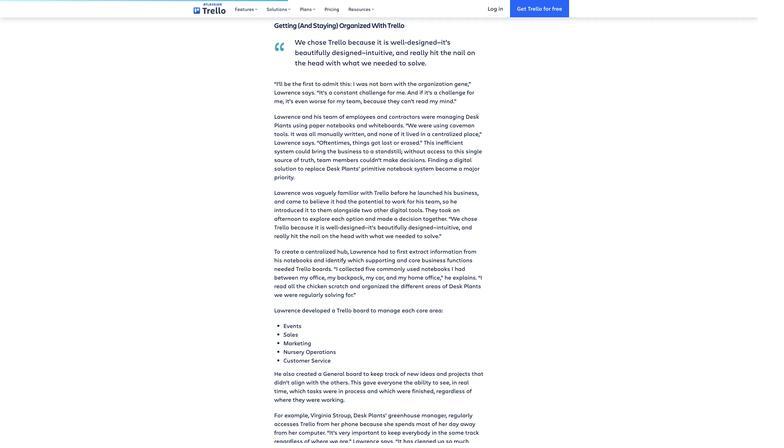 Task type: locate. For each thing, give the bounding box(es) containing it.
for right worse
[[328, 97, 335, 105]]

1 horizontal spatial "we
[[449, 215, 460, 223]]

0 horizontal spatial from
[[274, 429, 287, 437]]

with
[[326, 58, 341, 67], [394, 80, 407, 88], [361, 189, 373, 197], [356, 232, 368, 240], [307, 379, 319, 386]]

0 vertical spatial it's
[[425, 89, 433, 96]]

1 vertical spatial really
[[274, 232, 290, 240]]

0 horizontal spatial plants
[[274, 121, 292, 129]]

0 horizontal spatial business
[[338, 147, 362, 155]]

was up believe
[[302, 189, 314, 197]]

was inside lawrence was vaguely familiar with trello before he launched his business, and came to believe it had the potential to work for his team, so he introduced it to them alongside two other digital tools. they took an afternoon to explore each option and made a decision together. "we chose trello because it is well-designed—it's beautifully designed—intuitive, and really hit the nail on the head with what we needed to solve."
[[302, 189, 314, 197]]

1 horizontal spatial had
[[378, 248, 389, 255]]

came
[[286, 198, 301, 205]]

because down not
[[364, 97, 387, 105]]

on inside lawrence was vaguely familiar with trello before he launched his business, and came to believe it had the potential to work for his team, so he introduced it to them alongside two other digital tools. they took an afternoon to explore each option and made a decision together. "we chose trello because it is well-designed—it's beautifully designed—intuitive, and really hit the nail on the head with what we needed to solve."
[[322, 232, 329, 240]]

features
[[235, 6, 254, 12]]

centralized
[[432, 130, 463, 138], [306, 248, 336, 255]]

well- inside lawrence was vaguely familiar with trello before he launched his business, and came to believe it had the potential to work for his team, so he introduced it to them alongside two other digital tools. they took an afternoon to explore each option and made a decision together. "we chose trello because it is well-designed—it's beautifully designed—intuitive, and really hit the nail on the head with what we needed to solve."
[[326, 223, 340, 231]]

team down the bring
[[317, 156, 332, 164]]

which
[[348, 256, 364, 264], [290, 387, 306, 395], [380, 387, 396, 395]]

2 using from the left
[[434, 121, 449, 129]]

1 vertical spatial so
[[446, 437, 453, 443]]

they inside "i'll be the first to admit this: i was not born with the organization gene," lawrence says. "it's a constant challenge for me. and if it's a challenge for me, it's even worse for my team, because they can't read my mind."
[[388, 97, 400, 105]]

lawrence inside for example, virginia stroup, desk plants' greenhouse manager, regularly accesses trello from her phone because she spends most of her day away from her computer. "it's very important to keep everybody in the same track regardless of where we are," lawrence says. "it has cleaned up so m
[[353, 437, 380, 443]]

1 vertical spatial hit
[[291, 232, 298, 240]]

because inside "i'll be the first to admit this: i was not born with the organization gene," lawrence says. "it's a constant challenge for me. and if it's a challenge for me, it's even worse for my team, because they can't read my mind."
[[364, 97, 387, 105]]

stroup,
[[333, 411, 352, 419]]

of down could at the left
[[294, 156, 299, 164]]

0 horizontal spatial first
[[303, 80, 314, 88]]

0 vertical spatial team,
[[347, 97, 362, 105]]

2 vertical spatial needed
[[274, 265, 295, 273]]

team up the paper
[[324, 113, 338, 121]]

manage
[[378, 307, 401, 314]]

to left explore
[[303, 215, 309, 223]]

were down everyone at the bottom of the page
[[397, 387, 411, 395]]

1 vertical spatial head
[[341, 232, 355, 240]]

really up to
[[274, 232, 290, 240]]

keep up "it
[[388, 429, 401, 437]]

to
[[400, 58, 407, 67], [315, 80, 321, 88], [364, 147, 369, 155], [447, 147, 453, 155], [298, 165, 304, 172], [303, 198, 309, 205], [385, 198, 391, 205], [311, 206, 316, 214], [303, 215, 309, 223], [417, 232, 423, 240], [390, 248, 396, 255], [371, 307, 377, 314], [364, 370, 369, 378], [433, 379, 439, 386], [381, 429, 387, 437]]

which down align
[[290, 387, 306, 395]]

most
[[417, 420, 431, 428]]

"it's inside for example, virginia stroup, desk plants' greenhouse manager, regularly accesses trello from her phone because she spends most of her day away from her computer. "it's very important to keep everybody in the same track regardless of where we are," lawrence says. "it has cleaned up so m
[[327, 429, 338, 437]]

sales
[[284, 331, 298, 339]]

with inside "i'll be the first to admit this: i was not born with the organization gene," lawrence says. "it's a constant challenge for me. and if it's a challenge for me, it's even worse for my team, because they can't read my mind."
[[394, 80, 407, 88]]

1 vertical spatial what
[[370, 232, 384, 240]]

were inside to create a centralized hub, lawrence had to first extract information from his notebooks and identify which supporting and core business functions needed trello boards. "i collected five commonly used notebooks i had between my office, my backpack, my car, and my home office," he explains. "i read all the chicken scratch and organized the different areas of desk plants we were regularly solving for."
[[284, 291, 298, 299]]

this
[[424, 139, 435, 146], [351, 379, 362, 386]]

was left not
[[357, 80, 368, 88]]

page progress progress bar
[[0, 0, 288, 1]]

notebooks down "create"
[[284, 256, 313, 264]]

business inside lawrence and his team of employees and contractors were managing desk plants using paper notebooks and whiteboards. "we were using caveman tools. it was all manually written, and none of it lived in a centralized place," lawrence says. "oftentimes, things got lost or erased." this inefficient system could bring the business to a standstill; without access to this single source of truth, team members couldn't make decisions. finding a digital solution to replace desk plants' primitive notebook system became a major priority.
[[338, 147, 362, 155]]

finding
[[428, 156, 448, 164]]

my left mind."
[[430, 97, 439, 105]]

to inside to create a centralized hub, lawrence had to first extract information from his notebooks and identify which supporting and core business functions needed trello boards. "i collected five commonly used notebooks i had between my office, my backpack, my car, and my home office," he explains. "i read all the chicken scratch and organized the different areas of desk plants we were regularly solving for."
[[390, 248, 396, 255]]

0 vertical spatial "it's
[[317, 89, 328, 96]]

first inside to create a centralized hub, lawrence had to first extract information from his notebooks and identify which supporting and core business functions needed trello boards. "i collected five commonly used notebooks i had between my office, my backpack, my car, and my home office," he explains. "i read all the chicken scratch and organized the different areas of desk plants we were regularly solving for."
[[397, 248, 408, 255]]

what inside we chose trello because it is well-designed—it's beautifully designed—intuitive, and really hit the nail on the head with what we needed to solve.
[[343, 58, 360, 67]]

tools. inside lawrence was vaguely familiar with trello before he launched his business, and came to believe it had the potential to work for his team, so he introduced it to them alongside two other digital tools. they took an afternoon to explore each option and made a decision together. "we chose trello because it is well-designed—it's beautifully designed—intuitive, and really hit the nail on the head with what we needed to solve."
[[409, 206, 424, 214]]

first
[[303, 80, 314, 88], [397, 248, 408, 255]]

regardless inside for example, virginia stroup, desk plants' greenhouse manager, regularly accesses trello from her phone because she spends most of her day away from her computer. "it's very important to keep everybody in the same track regardless of where we are," lawrence says. "it has cleaned up so m
[[274, 437, 303, 443]]

1 horizontal spatial this
[[424, 139, 435, 146]]

to inside "i'll be the first to admit this: i was not born with the organization gene," lawrence says. "it's a constant challenge for me. and if it's a challenge for me, it's even worse for my team, because they can't read my mind."
[[315, 80, 321, 88]]

1 horizontal spatial designed—intuitive,
[[409, 223, 461, 231]]

it's right if
[[425, 89, 433, 96]]

i down functions
[[452, 265, 454, 273]]

1 vertical spatial plants'
[[369, 411, 387, 419]]

from
[[464, 248, 477, 255], [317, 420, 330, 428], [274, 429, 287, 437]]

designed—it's
[[408, 37, 451, 47], [340, 223, 377, 231]]

of left 'new'
[[401, 370, 406, 378]]

1 vertical spatial says.
[[302, 139, 316, 146]]

an
[[453, 206, 460, 214]]

system down "decisions." at top right
[[415, 165, 434, 172]]

contractors
[[389, 113, 421, 121]]

system up source
[[274, 147, 294, 155]]

he
[[410, 189, 417, 197], [451, 198, 458, 205], [445, 274, 452, 281]]

core up used
[[409, 256, 421, 264]]

challenge
[[360, 89, 386, 96], [439, 89, 466, 96]]

my down constant
[[337, 97, 345, 105]]

0 horizontal spatial "we
[[406, 121, 417, 129]]

we inside for example, virginia stroup, desk plants' greenhouse manager, regularly accesses trello from her phone because she spends most of her day away from her computer. "it's very important to keep everybody in the same track regardless of where we are," lawrence says. "it has cleaned up so m
[[330, 437, 338, 443]]

trello down "getting (and staying) organized with trello"
[[329, 37, 347, 47]]

0 vertical spatial core
[[409, 256, 421, 264]]

all down the paper
[[309, 130, 316, 138]]

trello inside for example, virginia stroup, desk plants' greenhouse manager, regularly accesses trello from her phone because she spends most of her day away from her computer. "it's very important to keep everybody in the same track regardless of where we are," lawrence says. "it has cleaned up so m
[[301, 420, 316, 428]]

example,
[[285, 411, 310, 419]]

decisions.
[[400, 156, 427, 164]]

"i right explains.
[[479, 274, 483, 281]]

1 vertical spatial team
[[317, 156, 332, 164]]

0 horizontal spatial head
[[308, 58, 324, 67]]

1 vertical spatial all
[[288, 282, 295, 290]]

born
[[380, 80, 393, 88]]

regularly
[[299, 291, 324, 299], [449, 411, 473, 419]]

to inside we chose trello because it is well-designed—it's beautifully designed—intuitive, and really hit the nail on the head with what we needed to solve.
[[400, 58, 407, 67]]

0 horizontal spatial well-
[[326, 223, 340, 231]]

0 horizontal spatial nail
[[310, 232, 321, 240]]

beautifully down "we"
[[295, 48, 330, 57]]

business,
[[454, 189, 479, 197]]

primitive
[[362, 165, 386, 172]]

head
[[308, 58, 324, 67], [341, 232, 355, 240]]

he right office,"
[[445, 274, 452, 281]]

using down 'managing'
[[434, 121, 449, 129]]

he right before
[[410, 189, 417, 197]]

she
[[384, 420, 394, 428]]

were
[[422, 113, 436, 121], [419, 121, 432, 129], [284, 291, 298, 299], [324, 387, 337, 395], [397, 387, 411, 395], [307, 396, 320, 404]]

0 horizontal spatial system
[[274, 147, 294, 155]]

none
[[379, 130, 393, 138]]

solve.
[[408, 58, 427, 67]]

centralized up inefficient
[[432, 130, 463, 138]]

his up the paper
[[314, 113, 322, 121]]

spends
[[396, 420, 415, 428]]

says. inside "i'll be the first to admit this: i was not born with the organization gene," lawrence says. "it's a constant challenge for me. and if it's a challenge for me, it's even worse for my team, because they can't read my mind."
[[302, 89, 316, 96]]

of inside to create a centralized hub, lawrence had to first extract information from his notebooks and identify which supporting and core business functions needed trello boards. "i collected five commonly used notebooks i had between my office, my backpack, my car, and my home office," he explains. "i read all the chicken scratch and organized the different areas of desk plants we were regularly solving for."
[[443, 282, 448, 290]]

because
[[348, 37, 376, 47], [364, 97, 387, 105], [291, 223, 314, 231], [360, 420, 383, 428]]

regardless
[[437, 387, 465, 395], [274, 437, 303, 443]]

"we down an
[[449, 215, 460, 223]]

0 vertical spatial this
[[424, 139, 435, 146]]

in up cleaned
[[432, 429, 437, 437]]

0 vertical spatial each
[[332, 215, 345, 223]]

everybody
[[403, 429, 431, 437]]

designed—intuitive, inside we chose trello because it is well-designed—it's beautifully designed—intuitive, and really hit the nail on the head with what we needed to solve.
[[332, 48, 394, 57]]

lawrence down important
[[353, 437, 380, 443]]

it left lived at right top
[[401, 130, 405, 138]]

0 horizontal spatial notebooks
[[284, 256, 313, 264]]

regularly inside to create a centralized hub, lawrence had to first extract information from his notebooks and identify which supporting and core business functions needed trello boards. "i collected five commonly used notebooks i had between my office, my backpack, my car, and my home office," he explains. "i read all the chicken scratch and organized the different areas of desk plants we were regularly solving for."
[[299, 291, 324, 299]]

a up became
[[450, 156, 453, 164]]

designed—intuitive,
[[332, 48, 394, 57], [409, 223, 461, 231]]

standstill;
[[376, 147, 403, 155]]

core inside to create a centralized hub, lawrence had to first extract information from his notebooks and identify which supporting and core business functions needed trello boards. "i collected five commonly used notebooks i had between my office, my backpack, my car, and my home office," he explains. "i read all the chicken scratch and organized the different areas of desk plants we were regularly solving for."
[[409, 256, 421, 264]]

had inside lawrence was vaguely familiar with trello before he launched his business, and came to believe it had the potential to work for his team, so he introduced it to them alongside two other digital tools. they took an afternoon to explore each option and made a decision together. "we chose trello because it is well-designed—it's beautifully designed—intuitive, and really hit the nail on the head with what we needed to solve."
[[336, 198, 347, 205]]

plants' inside lawrence and his team of employees and contractors were managing desk plants using paper notebooks and whiteboards. "we were using caveman tools. it was all manually written, and none of it lived in a centralized place," lawrence says. "oftentimes, things got lost or erased." this inefficient system could bring the business to a standstill; without access to this single source of truth, team members couldn't make decisions. finding a digital solution to replace desk plants' primitive notebook system became a major priority.
[[342, 165, 360, 172]]

we
[[362, 58, 372, 67], [386, 232, 394, 240], [274, 291, 283, 299], [330, 437, 338, 443]]

challenge down not
[[360, 89, 386, 96]]

me.
[[397, 89, 407, 96]]

0 vertical spatial he
[[410, 189, 417, 197]]

align
[[291, 379, 305, 386]]

0 vertical spatial "we
[[406, 121, 417, 129]]

"i down the identify
[[334, 265, 338, 273]]

core
[[409, 256, 421, 264], [417, 307, 428, 314]]

is inside lawrence was vaguely familiar with trello before he launched his business, and came to believe it had the potential to work for his team, so he introduced it to them alongside two other digital tools. they took an afternoon to explore each option and made a decision together. "we chose trello because it is well-designed—it's beautifully designed—intuitive, and really hit the nail on the head with what we needed to solve."
[[321, 223, 325, 231]]

1 horizontal spatial tools.
[[409, 206, 424, 214]]

1 vertical spatial beautifully
[[378, 223, 407, 231]]

because inside we chose trello because it is well-designed—it's beautifully designed—intuitive, and really hit the nail on the head with what we needed to solve.
[[348, 37, 376, 47]]

his down to
[[274, 256, 282, 264]]

"we up lived at right top
[[406, 121, 417, 129]]

was inside "i'll be the first to admit this: i was not born with the organization gene," lawrence says. "it's a constant challenge for me. and if it's a challenge for me, it's even worse for my team, because they can't read my mind."
[[357, 80, 368, 88]]

commonly
[[377, 265, 406, 273]]

they inside he also created a general board to keep track of new ideas and projects that didn't align with the others. this gave everyone the ability to see, in real time, which tasks were in process and which were finished, regardless of where they were working.
[[293, 396, 305, 404]]

trello inside to create a centralized hub, lawrence had to first extract information from his notebooks and identify which supporting and core business functions needed trello boards. "i collected five commonly used notebooks i had between my office, my backpack, my car, and my home office," he explains. "i read all the chicken scratch and organized the different areas of desk plants we were regularly solving for."
[[296, 265, 311, 273]]

a
[[329, 89, 333, 96], [434, 89, 438, 96], [427, 130, 431, 138], [371, 147, 374, 155], [450, 156, 453, 164], [459, 165, 463, 172], [395, 215, 398, 223], [301, 248, 304, 255], [332, 307, 336, 314], [319, 370, 322, 378]]

members
[[333, 156, 359, 164]]

it down vaguely
[[331, 198, 335, 205]]

this inside he also created a general board to keep track of new ideas and projects that didn't align with the others. this gave everyone the ability to see, in real time, which tasks were in process and which were finished, regardless of where they were working.
[[351, 379, 362, 386]]

head inside lawrence was vaguely familiar with trello before he launched his business, and came to believe it had the potential to work for his team, so he introduced it to them alongside two other digital tools. they took an afternoon to explore each option and made a decision together. "we chose trello because it is well-designed—it's beautifully designed—intuitive, and really hit the nail on the head with what we needed to solve."
[[341, 232, 355, 240]]

admit
[[323, 80, 339, 88]]

marketing
[[284, 339, 312, 347]]

to down truth,
[[298, 165, 304, 172]]

notebooks inside lawrence and his team of employees and contractors were managing desk plants using paper notebooks and whiteboards. "we were using caveman tools. it was all manually written, and none of it lived in a centralized place," lawrence says. "oftentimes, things got lost or erased." this inefficient system could bring the business to a standstill; without access to this single source of truth, team members couldn't make decisions. finding a digital solution to replace desk plants' primitive notebook system became a major priority.
[[327, 121, 356, 129]]

trello up "computer."
[[301, 420, 316, 428]]

two
[[362, 206, 373, 214]]

designed—it's up solve. at the top right of the page
[[408, 37, 451, 47]]

worse
[[310, 97, 326, 105]]

plants'
[[342, 165, 360, 172], [369, 411, 387, 419]]

because up important
[[360, 420, 383, 428]]

0 vertical spatial keep
[[371, 370, 384, 378]]

0 horizontal spatial chose
[[308, 37, 327, 47]]

with up the tasks
[[307, 379, 319, 386]]

0 vertical spatial regardless
[[437, 387, 465, 395]]

and inside we chose trello because it is well-designed—it's beautifully designed—intuitive, and really hit the nail on the head with what we needed to solve.
[[396, 48, 409, 57]]

team, up they
[[426, 198, 442, 205]]

lawrence down me,
[[274, 113, 301, 121]]

up
[[438, 437, 445, 443]]

process
[[345, 387, 366, 395]]

really inside lawrence was vaguely familiar with trello before he launched his business, and came to believe it had the potential to work for his team, so he introduced it to them alongside two other digital tools. they took an afternoon to explore each option and made a decision together. "we chose trello because it is well-designed—it's beautifully designed—intuitive, and really hit the nail on the head with what we needed to solve."
[[274, 232, 290, 240]]

"i'll
[[274, 80, 283, 88]]

read inside "i'll be the first to admit this: i was not born with the organization gene," lawrence says. "it's a constant challenge for me. and if it's a challenge for me, it's even worse for my team, because they can't read my mind."
[[416, 97, 429, 105]]

team, inside "i'll be the first to admit this: i was not born with the organization gene," lawrence says. "it's a constant challenge for me. and if it's a challenge for me, it's even worse for my team, because they can't read my mind."
[[347, 97, 362, 105]]

they
[[388, 97, 400, 105], [293, 396, 305, 404]]

needed inside lawrence was vaguely familiar with trello before he launched his business, and came to believe it had the potential to work for his team, so he introduced it to them alongside two other digital tools. they took an afternoon to explore each option and made a decision together. "we chose trello because it is well-designed—it's beautifully designed—intuitive, and really hit the nail on the head with what we needed to solve."
[[396, 232, 416, 240]]

a inside to create a centralized hub, lawrence had to first extract information from his notebooks and identify which supporting and core business functions needed trello boards. "i collected five commonly used notebooks i had between my office, my backpack, my car, and my home office," he explains. "i read all the chicken scratch and organized the different areas of desk plants we were regularly solving for."
[[301, 248, 304, 255]]

designed—intuitive, down organized
[[332, 48, 394, 57]]

0 vertical spatial track
[[385, 370, 399, 378]]

we inside to create a centralized hub, lawrence had to first extract information from his notebooks and identify which supporting and core business functions needed trello boards. "i collected five commonly used notebooks i had between my office, my backpack, my car, and my home office," he explains. "i read all the chicken scratch and organized the different areas of desk plants we were regularly solving for."
[[274, 291, 283, 299]]

he also created a general board to keep track of new ideas and projects that didn't align with the others. this gave everyone the ability to see, in real time, which tasks were in process and which were finished, regardless of where they were working.
[[274, 370, 484, 404]]

lawrence was vaguely familiar with trello before he launched his business, and came to believe it had the potential to work for his team, so he introduced it to them alongside two other digital tools. they took an afternoon to explore each option and made a decision together. "we chose trello because it is well-designed—it's beautifully designed—intuitive, and really hit the nail on the head with what we needed to solve."
[[274, 189, 479, 240]]

mind."
[[440, 97, 457, 105]]

to up gave
[[364, 370, 369, 378]]

to inside for example, virginia stroup, desk plants' greenhouse manager, regularly accesses trello from her phone because she spends most of her day away from her computer. "it's very important to keep everybody in the same track regardless of where we are," lawrence says. "it has cleaned up so m
[[381, 429, 387, 437]]

1 horizontal spatial head
[[341, 232, 355, 240]]

scratch
[[329, 282, 349, 290]]

1 horizontal spatial track
[[466, 429, 480, 437]]

lawrence
[[274, 89, 301, 96], [274, 113, 301, 121], [274, 139, 301, 146], [274, 189, 301, 197], [350, 248, 377, 255], [274, 307, 301, 314], [353, 437, 380, 443]]

ideas
[[421, 370, 436, 378]]

says. inside lawrence and his team of employees and contractors were managing desk plants using paper notebooks and whiteboards. "we were using caveman tools. it was all manually written, and none of it lived in a centralized place," lawrence says. "oftentimes, things got lost or erased." this inefficient system could bring the business to a standstill; without access to this single source of truth, team members couldn't make decisions. finding a digital solution to replace desk plants' primitive notebook system became a major priority.
[[302, 139, 316, 146]]

a inside lawrence was vaguely familiar with trello before he launched his business, and came to believe it had the potential to work for his team, so he introduced it to them alongside two other digital tools. they took an afternoon to explore each option and made a decision together. "we chose trello because it is well-designed—it's beautifully designed—intuitive, and really hit the nail on the head with what we needed to solve."
[[395, 215, 398, 223]]

1 using from the left
[[293, 121, 308, 129]]

it down with
[[377, 37, 382, 47]]

and
[[396, 48, 409, 57], [302, 113, 313, 121], [377, 113, 388, 121], [357, 121, 368, 129], [367, 130, 378, 138], [274, 198, 285, 205], [366, 215, 376, 223], [462, 223, 473, 231], [314, 256, 325, 264], [397, 256, 408, 264], [387, 274, 397, 281], [350, 282, 361, 290], [437, 370, 447, 378], [368, 387, 378, 395]]

was right 'it'
[[296, 130, 308, 138]]

1 vertical spatial centralized
[[306, 248, 336, 255]]

0 horizontal spatial designed—intuitive,
[[332, 48, 394, 57]]

the inside lawrence and his team of employees and contractors were managing desk plants using paper notebooks and whiteboards. "we were using caveman tools. it was all manually written, and none of it lived in a centralized place," lawrence says. "oftentimes, things got lost or erased." this inefficient system could bring the business to a standstill; without access to this single source of truth, team members couldn't make decisions. finding a digital solution to replace desk plants' primitive notebook system became a major priority.
[[328, 147, 337, 155]]

0 vertical spatial designed—intuitive,
[[332, 48, 394, 57]]

0 horizontal spatial designed—it's
[[340, 223, 377, 231]]

1 horizontal spatial beautifully
[[378, 223, 407, 231]]

1 vertical spatial they
[[293, 396, 305, 404]]

lawrence down 'it'
[[274, 139, 301, 146]]

0 horizontal spatial all
[[288, 282, 295, 290]]

1 vertical spatial keep
[[388, 429, 401, 437]]

read down if
[[416, 97, 429, 105]]

explore
[[310, 215, 330, 223]]

1 horizontal spatial read
[[416, 97, 429, 105]]

atlassian trello image
[[194, 3, 226, 14]]

lawrence down be
[[274, 89, 301, 96]]

0 vertical spatial from
[[464, 248, 477, 255]]

1 horizontal spatial what
[[370, 232, 384, 240]]

because down organized
[[348, 37, 376, 47]]

log
[[488, 5, 498, 12]]

general
[[324, 370, 345, 378]]

1 horizontal spatial challenge
[[439, 89, 466, 96]]

0 vertical spatial so
[[443, 198, 449, 205]]

0 horizontal spatial regardless
[[274, 437, 303, 443]]

manually
[[318, 130, 343, 138]]

we up not
[[362, 58, 372, 67]]

get
[[518, 5, 527, 12]]

her down stroup,
[[331, 420, 340, 428]]

and
[[408, 89, 419, 96]]

with inside we chose trello because it is well-designed—it's beautifully designed—intuitive, and really hit the nail on the head with what we needed to solve.
[[326, 58, 341, 67]]

chose inside we chose trello because it is well-designed—it's beautifully designed—intuitive, and really hit the nail on the head with what we needed to solve.
[[308, 37, 327, 47]]

using up 'it'
[[293, 121, 308, 129]]

where inside for example, virginia stroup, desk plants' greenhouse manager, regularly accesses trello from her phone because she spends most of her day away from her computer. "it's very important to keep everybody in the same track regardless of where we are," lawrence says. "it has cleaned up so m
[[311, 437, 329, 443]]

to up the couldn't
[[364, 147, 369, 155]]

it inside lawrence and his team of employees and contractors were managing desk plants using paper notebooks and whiteboards. "we were using caveman tools. it was all manually written, and none of it lived in a centralized place," lawrence says. "oftentimes, things got lost or erased." this inefficient system could bring the business to a standstill; without access to this single source of truth, team members couldn't make decisions. finding a digital solution to replace desk plants' primitive notebook system became a major priority.
[[401, 130, 405, 138]]

them
[[318, 206, 332, 214]]

with up me.
[[394, 80, 407, 88]]

1 horizontal spatial plants'
[[369, 411, 387, 419]]

of right areas
[[443, 282, 448, 290]]

head inside we chose trello because it is well-designed—it's beautifully designed—intuitive, and really hit the nail on the head with what we needed to solve.
[[308, 58, 324, 67]]

a right "create"
[[301, 248, 304, 255]]

chose inside lawrence was vaguely familiar with trello before he launched his business, and came to believe it had the potential to work for his team, so he introduced it to them alongside two other digital tools. they took an afternoon to explore each option and made a decision together. "we chose trello because it is well-designed—it's beautifully designed—intuitive, and really hit the nail on the head with what we needed to solve."
[[462, 215, 478, 223]]

2 vertical spatial was
[[302, 189, 314, 197]]

pricing link
[[320, 0, 344, 17]]

his inside to create a centralized hub, lawrence had to first extract information from his notebooks and identify which supporting and core business functions needed trello boards. "i collected five commonly used notebooks i had between my office, my backpack, my car, and my home office," he explains. "i read all the chicken scratch and organized the different areas of desk plants we were regularly solving for."
[[274, 256, 282, 264]]

0 vertical spatial what
[[343, 58, 360, 67]]

of down manager,
[[432, 420, 438, 428]]

1 vertical spatial first
[[397, 248, 408, 255]]

i inside to create a centralized hub, lawrence had to first extract information from his notebooks and identify which supporting and core business functions needed trello boards. "i collected five commonly used notebooks i had between my office, my backpack, my car, and my home office," he explains. "i read all the chicken scratch and organized the different areas of desk plants we were regularly solving for."
[[452, 265, 454, 273]]

things
[[353, 139, 370, 146]]

0 vertical spatial nail
[[454, 48, 466, 57]]

a left major
[[459, 165, 463, 172]]

area:
[[430, 307, 444, 314]]

because down afternoon
[[291, 223, 314, 231]]

1 horizontal spatial chose
[[462, 215, 478, 223]]

0 vertical spatial all
[[309, 130, 316, 138]]

on
[[467, 48, 476, 57], [322, 232, 329, 240]]

2 horizontal spatial had
[[455, 265, 466, 273]]

0 vertical spatial plants
[[274, 121, 292, 129]]

1 vertical spatial track
[[466, 429, 480, 437]]

not
[[370, 80, 379, 88]]

is down with
[[384, 37, 389, 47]]

0 vertical spatial centralized
[[432, 130, 463, 138]]

what inside lawrence was vaguely familiar with trello before he launched his business, and came to believe it had the potential to work for his team, so he introduced it to them alongside two other digital tools. they took an afternoon to explore each option and made a decision together. "we chose trello because it is well-designed—it's beautifully designed—intuitive, and really hit the nail on the head with what we needed to solve."
[[370, 232, 384, 240]]

we down between
[[274, 291, 283, 299]]

in
[[499, 5, 504, 12], [421, 130, 426, 138], [452, 379, 457, 386], [339, 387, 344, 395], [432, 429, 437, 437]]

each inside lawrence was vaguely familiar with trello before he launched his business, and came to believe it had the potential to work for his team, so he introduced it to them alongside two other digital tools. they took an afternoon to explore each option and made a decision together. "we chose trello because it is well-designed—it's beautifully designed—intuitive, and really hit the nail on the head with what we needed to solve."
[[332, 215, 345, 223]]

1 vertical spatial designed—it's
[[340, 223, 377, 231]]

everyone
[[378, 379, 403, 386]]

log in
[[488, 5, 504, 12]]

from down accesses
[[274, 429, 287, 437]]

0 horizontal spatial challenge
[[360, 89, 386, 96]]

her left day in the bottom of the page
[[439, 420, 448, 428]]

digital inside lawrence and his team of employees and contractors were managing desk plants using paper notebooks and whiteboards. "we were using caveman tools. it was all manually written, and none of it lived in a centralized place," lawrence says. "oftentimes, things got lost or erased." this inefficient system could bring the business to a standstill; without access to this single source of truth, team members couldn't make decisions. finding a digital solution to replace desk plants' primitive notebook system became a major priority.
[[455, 156, 472, 164]]

0 vertical spatial is
[[384, 37, 389, 47]]

0 vertical spatial system
[[274, 147, 294, 155]]

he
[[274, 370, 282, 378]]

from inside to create a centralized hub, lawrence had to first extract information from his notebooks and identify which supporting and core business functions needed trello boards. "i collected five commonly used notebooks i had between my office, my backpack, my car, and my home office," he explains. "i read all the chicken scratch and organized the different areas of desk plants we were regularly solving for."
[[464, 248, 477, 255]]

read down between
[[274, 282, 287, 290]]

1 vertical spatial each
[[402, 307, 415, 314]]

1 horizontal spatial digital
[[455, 156, 472, 164]]

designed—it's down "option"
[[340, 223, 377, 231]]

0 horizontal spatial hit
[[291, 232, 298, 240]]

1 horizontal spatial centralized
[[432, 130, 463, 138]]

0 horizontal spatial really
[[274, 232, 290, 240]]

0 horizontal spatial each
[[332, 215, 345, 223]]

to up other
[[385, 198, 391, 205]]

for down born
[[388, 89, 395, 96]]

real
[[459, 379, 469, 386]]

beautifully down made
[[378, 223, 407, 231]]

"oftentimes,
[[317, 139, 351, 146]]

operations
[[306, 348, 336, 356]]

trello inside we chose trello because it is well-designed—it's beautifully designed—intuitive, and really hit the nail on the head with what we needed to solve.
[[329, 37, 347, 47]]

1 horizontal spatial where
[[311, 437, 329, 443]]

which down everyone at the bottom of the page
[[380, 387, 396, 395]]

team, down constant
[[347, 97, 362, 105]]

0 horizontal spatial they
[[293, 396, 305, 404]]

used
[[407, 265, 420, 273]]

1 horizontal spatial first
[[397, 248, 408, 255]]

collected
[[340, 265, 364, 273]]

desk down explains.
[[450, 282, 463, 290]]

1 horizontal spatial using
[[434, 121, 449, 129]]

this up process
[[351, 379, 362, 386]]

had down functions
[[455, 265, 466, 273]]

0 horizontal spatial tools.
[[274, 130, 289, 138]]

my
[[337, 97, 345, 105], [430, 97, 439, 105], [300, 274, 308, 281], [328, 274, 336, 281], [366, 274, 374, 281], [399, 274, 407, 281]]

centralized up boards.
[[306, 248, 336, 255]]

organized
[[340, 21, 371, 30]]

0 vertical spatial they
[[388, 97, 400, 105]]

1 horizontal spatial "i
[[479, 274, 483, 281]]

1 vertical spatial had
[[378, 248, 389, 255]]

0 horizontal spatial beautifully
[[295, 48, 330, 57]]

it inside we chose trello because it is well-designed—it's beautifully designed—intuitive, and really hit the nail on the head with what we needed to solve.
[[377, 37, 382, 47]]

1 vertical spatial team,
[[426, 198, 442, 205]]

head up 'admit'
[[308, 58, 324, 67]]

1 horizontal spatial business
[[422, 256, 446, 264]]

plants inside lawrence and his team of employees and contractors were managing desk plants using paper notebooks and whiteboards. "we were using caveman tools. it was all manually written, and none of it lived in a centralized place," lawrence says. "oftentimes, things got lost or erased." this inefficient system could bring the business to a standstill; without access to this single source of truth, team members couldn't make decisions. finding a digital solution to replace desk plants' primitive notebook system became a major priority.
[[274, 121, 292, 129]]

core left area:
[[417, 307, 428, 314]]

her
[[331, 420, 340, 428], [439, 420, 448, 428], [289, 429, 298, 437]]

0 horizontal spatial using
[[293, 121, 308, 129]]

read inside to create a centralized hub, lawrence had to first extract information from his notebooks and identify which supporting and core business functions needed trello boards. "i collected five commonly used notebooks i had between my office, my backpack, my car, and my home office," he explains. "i read all the chicken scratch and organized the different areas of desk plants we were regularly solving for."
[[274, 282, 287, 290]]

team
[[324, 113, 338, 121], [317, 156, 332, 164]]

trello right the get
[[528, 5, 543, 12]]

1 horizontal spatial on
[[467, 48, 476, 57]]

board inside he also created a general board to keep track of new ideas and projects that didn't align with the others. this gave everyone the ability to see, in real time, which tasks were in process and which were finished, regardless of where they were working.
[[346, 370, 362, 378]]

0 vertical spatial really
[[410, 48, 429, 57]]

1 horizontal spatial designed—it's
[[408, 37, 451, 47]]

that
[[472, 370, 484, 378]]

in inside lawrence and his team of employees and contractors were managing desk plants using paper notebooks and whiteboards. "we were using caveman tools. it was all manually written, and none of it lived in a centralized place," lawrence says. "oftentimes, things got lost or erased." this inefficient system could bring the business to a standstill; without access to this single source of truth, team members couldn't make decisions. finding a digital solution to replace desk plants' primitive notebook system became a major priority.
[[421, 130, 426, 138]]

regularly down chicken
[[299, 291, 324, 299]]

potential
[[359, 198, 384, 205]]

business up members
[[338, 147, 362, 155]]

1 horizontal spatial hit
[[430, 48, 439, 57]]

where
[[274, 396, 292, 404], [311, 437, 329, 443]]

2 horizontal spatial from
[[464, 248, 477, 255]]

in right lived at right top
[[421, 130, 426, 138]]

all down between
[[288, 282, 295, 290]]

this inside lawrence and his team of employees and contractors were managing desk plants using paper notebooks and whiteboards. "we were using caveman tools. it was all manually written, and none of it lived in a centralized place," lawrence says. "oftentimes, things got lost or erased." this inefficient system could bring the business to a standstill; without access to this single source of truth, team members couldn't make decisions. finding a digital solution to replace desk plants' primitive notebook system became a major priority.
[[424, 139, 435, 146]]

0 horizontal spatial i
[[353, 80, 355, 88]]

0 horizontal spatial is
[[321, 223, 325, 231]]

it down explore
[[315, 223, 319, 231]]

track inside for example, virginia stroup, desk plants' greenhouse manager, regularly accesses trello from her phone because she spends most of her day away from her computer. "it's very important to keep everybody in the same track regardless of where we are," lawrence says. "it has cleaned up so m
[[466, 429, 480, 437]]

a right made
[[395, 215, 398, 223]]

business inside to create a centralized hub, lawrence had to first extract information from his notebooks and identify which supporting and core business functions needed trello boards. "i collected five commonly used notebooks i had between my office, my backpack, my car, and my home office," he explains. "i read all the chicken scratch and organized the different areas of desk plants we were regularly solving for."
[[422, 256, 446, 264]]

features button
[[231, 0, 262, 17]]

created
[[296, 370, 317, 378]]



Task type: describe. For each thing, give the bounding box(es) containing it.
needed inside we chose trello because it is well-designed—it's beautifully designed—intuitive, and really hit the nail on the head with what we needed to solve.
[[374, 58, 398, 67]]

plans
[[300, 6, 312, 12]]

well- inside we chose trello because it is well-designed—it's beautifully designed—intuitive, and really hit the nail on the head with what we needed to solve.
[[391, 37, 408, 47]]

this
[[455, 147, 465, 155]]

because inside lawrence was vaguely familiar with trello before he launched his business, and came to believe it had the potential to work for his team, so he introduced it to them alongside two other digital tools. they took an afternoon to explore each option and made a decision together. "we chose trello because it is well-designed—it's beautifully designed—intuitive, and really hit the nail on the head with what we needed to solve."
[[291, 223, 314, 231]]

were down the tasks
[[307, 396, 320, 404]]

plants inside to create a centralized hub, lawrence had to first extract information from his notebooks and identify which supporting and core business functions needed trello boards. "i collected five commonly used notebooks i had between my office, my backpack, my car, and my home office," he explains. "i read all the chicken scratch and organized the different areas of desk plants we were regularly solving for."
[[464, 282, 482, 290]]

desk up caveman
[[466, 113, 480, 121]]

in down the others. in the bottom of the page
[[339, 387, 344, 395]]

centralized inside to create a centralized hub, lawrence had to first extract information from his notebooks and identify which supporting and core business functions needed trello boards. "i collected five commonly used notebooks i had between my office, my backpack, my car, and my home office," he explains. "i read all the chicken scratch and organized the different areas of desk plants we were regularly solving for."
[[306, 248, 336, 255]]

desk inside to create a centralized hub, lawrence had to first extract information from his notebooks and identify which supporting and core business functions needed trello boards. "i collected five commonly used notebooks i had between my office, my backpack, my car, and my home office," he explains. "i read all the chicken scratch and organized the different areas of desk plants we were regularly solving for."
[[450, 282, 463, 290]]

replace
[[305, 165, 325, 172]]

of down real
[[467, 387, 472, 395]]

to right came
[[303, 198, 309, 205]]

ability
[[415, 379, 432, 386]]

to
[[274, 248, 281, 255]]

a right lived at right top
[[427, 130, 431, 138]]

computer.
[[299, 429, 326, 437]]

really inside we chose trello because it is well-designed—it's beautifully designed—intuitive, and really hit the nail on the head with what we needed to solve.
[[410, 48, 429, 57]]

resources button
[[344, 0, 379, 17]]

developed
[[302, 307, 331, 314]]

believe
[[310, 198, 330, 205]]

are,"
[[340, 437, 352, 443]]

to down inefficient
[[447, 147, 453, 155]]

where inside he also created a general board to keep track of new ideas and projects that didn't align with the others. this gave everyone the ability to see, in real time, which tasks were in process and which were finished, regardless of where they were working.
[[274, 396, 292, 404]]

for
[[274, 411, 283, 419]]

gave
[[363, 379, 377, 386]]

designed—it's inside we chose trello because it is well-designed—it's beautifully designed—intuitive, and really hit the nail on the head with what we needed to solve.
[[408, 37, 451, 47]]

nursery
[[284, 348, 305, 356]]

option
[[346, 215, 364, 223]]

were left 'managing'
[[422, 113, 436, 121]]

1 challenge from the left
[[360, 89, 386, 96]]

extract
[[410, 248, 429, 255]]

bring
[[312, 147, 326, 155]]

1 vertical spatial "i
[[479, 274, 483, 281]]

trello down afternoon
[[274, 223, 289, 231]]

0 vertical spatial board
[[354, 307, 370, 314]]

other
[[374, 206, 389, 214]]

hit inside lawrence was vaguely familiar with trello before he launched his business, and came to believe it had the potential to work for his team, so he introduced it to them alongside two other digital tools. they took an afternoon to explore each option and made a decision together. "we chose trello because it is well-designed—it's beautifully designed—intuitive, and really hit the nail on the head with what we needed to solve."
[[291, 232, 298, 240]]

trello right with
[[388, 21, 405, 30]]

with inside he also created a general board to keep track of new ideas and projects that didn't align with the others. this gave everyone the ability to see, in real time, which tasks were in process and which were finished, regardless of where they were working.
[[307, 379, 319, 386]]

a inside he also created a general board to keep track of new ideas and projects that didn't align with the others. this gave everyone the ability to see, in real time, which tasks were in process and which were finished, regardless of where they were working.
[[319, 370, 322, 378]]

lawrence inside lawrence was vaguely familiar with trello before he launched his business, and came to believe it had the potential to work for his team, so he introduced it to them alongside two other digital tools. they took an afternoon to explore each option and made a decision together. "we chose trello because it is well-designed—it's beautifully designed—intuitive, and really hit the nail on the head with what we needed to solve."
[[274, 189, 301, 197]]

lawrence up events
[[274, 307, 301, 314]]

important
[[352, 429, 380, 437]]

major
[[464, 165, 480, 172]]

regardless inside he also created a general board to keep track of new ideas and projects that didn't align with the others. this gave everyone the ability to see, in real time, which tasks were in process and which were finished, regardless of where they were working.
[[437, 387, 465, 395]]

this:
[[340, 80, 352, 88]]

regularly inside for example, virginia stroup, desk plants' greenhouse manager, regularly accesses trello from her phone because she spends most of her day away from her computer. "it's very important to keep everybody in the same track regardless of where we are," lawrence says. "it has cleaned up so m
[[449, 411, 473, 419]]

in inside for example, virginia stroup, desk plants' greenhouse manager, regularly accesses trello from her phone because she spends most of her day away from her computer. "it's very important to keep everybody in the same track regardless of where we are," lawrence says. "it has cleaned up so m
[[432, 429, 437, 437]]

trello up potential
[[375, 189, 390, 197]]

first inside "i'll be the first to admit this: i was not born with the organization gene," lawrence says. "it's a constant challenge for me. and if it's a challenge for me, it's even worse for my team, because they can't read my mind."
[[303, 80, 314, 88]]

0 vertical spatial team
[[324, 113, 338, 121]]

2 challenge from the left
[[439, 89, 466, 96]]

with down "option"
[[356, 232, 368, 240]]

was inside lawrence and his team of employees and contractors were managing desk plants using paper notebooks and whiteboards. "we were using caveman tools. it was all manually written, and none of it lived in a centralized place," lawrence says. "oftentimes, things got lost or erased." this inefficient system could bring the business to a standstill; without access to this single source of truth, team members couldn't make decisions. finding a digital solution to replace desk plants' primitive notebook system became a major priority.
[[296, 130, 308, 138]]

to left see,
[[433, 379, 439, 386]]

track inside he also created a general board to keep track of new ideas and projects that didn't align with the others. this gave everyone the ability to see, in real time, which tasks were in process and which were finished, regardless of where they were working.
[[385, 370, 399, 378]]

very
[[339, 429, 351, 437]]

place,"
[[464, 130, 482, 138]]

1 vertical spatial he
[[451, 198, 458, 205]]

alongside
[[334, 206, 361, 214]]

digital inside lawrence was vaguely familiar with trello before he launched his business, and came to believe it had the potential to work for his team, so he introduced it to them alongside two other digital tools. they took an afternoon to explore each option and made a decision together. "we chose trello because it is well-designed—it's beautifully designed—intuitive, and really hit the nail on the head with what we needed to solve."
[[390, 206, 408, 214]]

trello down "for.""
[[337, 307, 352, 314]]

to left solve."
[[417, 232, 423, 240]]

me,
[[274, 97, 284, 105]]

keep inside for example, virginia stroup, desk plants' greenhouse manager, regularly accesses trello from her phone because she spends most of her day away from her computer. "it's very important to keep everybody in the same track regardless of where we are," lawrence says. "it has cleaned up so m
[[388, 429, 401, 437]]

keep inside he also created a general board to keep track of new ideas and projects that didn't align with the others. this gave everyone the ability to see, in real time, which tasks were in process and which were finished, regardless of where they were working.
[[371, 370, 384, 378]]

the inside for example, virginia stroup, desk plants' greenhouse manager, regularly accesses trello from her phone because she spends most of her day away from her computer. "it's very important to keep everybody in the same track regardless of where we are," lawrence says. "it has cleaned up so m
[[439, 429, 448, 437]]

organized
[[362, 282, 389, 290]]

even
[[295, 97, 308, 105]]

all inside lawrence and his team of employees and contractors were managing desk plants using paper notebooks and whiteboards. "we were using caveman tools. it was all manually written, and none of it lived in a centralized place," lawrence says. "oftentimes, things got lost or erased." this inefficient system could bring the business to a standstill; without access to this single source of truth, team members couldn't make decisions. finding a digital solution to replace desk plants' primitive notebook system became a major priority.
[[309, 130, 316, 138]]

centralized inside lawrence and his team of employees and contractors were managing desk plants using paper notebooks and whiteboards. "we were using caveman tools. it was all manually written, and none of it lived in a centralized place," lawrence says. "oftentimes, things got lost or erased." this inefficient system could bring the business to a standstill; without access to this single source of truth, team members couldn't make decisions. finding a digital solution to replace desk plants' primitive notebook system became a major priority.
[[432, 130, 463, 138]]

for example, virginia stroup, desk plants' greenhouse manager, regularly accesses trello from her phone because she spends most of her day away from her computer. "it's very important to keep everybody in the same track regardless of where we are," lawrence says. "it has cleaned up so m
[[274, 411, 480, 443]]

0 horizontal spatial it's
[[286, 97, 294, 105]]

paper
[[309, 121, 325, 129]]

"i'll be the first to admit this: i was not born with the organization gene," lawrence says. "it's a constant challenge for me. and if it's a challenge for me, it's even worse for my team, because they can't read my mind."
[[274, 80, 475, 105]]

before
[[391, 189, 408, 197]]

2 vertical spatial had
[[455, 265, 466, 273]]

a down organization
[[434, 89, 438, 96]]

of left employees
[[339, 113, 345, 121]]

working.
[[322, 396, 345, 404]]

notebook
[[387, 165, 413, 172]]

his down launched
[[417, 198, 424, 205]]

phone
[[342, 420, 359, 428]]

(and
[[298, 21, 312, 30]]

lawrence inside to create a centralized hub, lawrence had to first extract information from his notebooks and identify which supporting and core business functions needed trello boards. "i collected five commonly used notebooks i had between my office, my backpack, my car, and my home office," he explains. "i read all the chicken scratch and organized the different areas of desk plants we were regularly solving for."
[[350, 248, 377, 255]]

for left free
[[544, 5, 551, 12]]

"we inside lawrence was vaguely familiar with trello before he launched his business, and came to believe it had the potential to work for his team, so he introduced it to them alongside two other digital tools. they took an afternoon to explore each option and made a decision together. "we chose trello because it is well-designed—it's beautifully designed—intuitive, and really hit the nail on the head with what we needed to solve."
[[449, 215, 460, 223]]

without
[[404, 147, 426, 155]]

desk inside for example, virginia stroup, desk plants' greenhouse manager, regularly accesses trello from her phone because she spends most of her day away from her computer. "it's very important to keep everybody in the same track regardless of where we are," lawrence says. "it has cleaned up so m
[[354, 411, 367, 419]]

1 vertical spatial core
[[417, 307, 428, 314]]

"we inside lawrence and his team of employees and contractors were managing desk plants using paper notebooks and whiteboards. "we were using caveman tools. it was all manually written, and none of it lived in a centralized place," lawrence says. "oftentimes, things got lost or erased." this inefficient system could bring the business to a standstill; without access to this single source of truth, team members couldn't make decisions. finding a digital solution to replace desk plants' primitive notebook system became a major priority.
[[406, 121, 417, 129]]

1 vertical spatial system
[[415, 165, 434, 172]]

resources
[[349, 6, 371, 12]]

plants' inside for example, virginia stroup, desk plants' greenhouse manager, regularly accesses trello from her phone because she spends most of her day away from her computer. "it's very important to keep everybody in the same track regardless of where we are," lawrence says. "it has cleaned up so m
[[369, 411, 387, 419]]

for inside lawrence was vaguely familiar with trello before he launched his business, and came to believe it had the potential to work for his team, so he introduced it to them alongside two other digital tools. they took an afternoon to explore each option and made a decision together. "we chose trello because it is well-designed—it's beautifully designed—intuitive, and really hit the nail on the head with what we needed to solve."
[[408, 198, 415, 205]]

which inside to create a centralized hub, lawrence had to first extract information from his notebooks and identify which supporting and core business functions needed trello boards. "i collected five commonly used notebooks i had between my office, my backpack, my car, and my home office," he explains. "i read all the chicken scratch and organized the different areas of desk plants we were regularly solving for."
[[348, 256, 364, 264]]

2 horizontal spatial her
[[439, 420, 448, 428]]

it left them
[[305, 206, 309, 214]]

we inside lawrence was vaguely familiar with trello before he launched his business, and came to believe it had the potential to work for his team, so he introduced it to them alongside two other digital tools. they took an afternoon to explore each option and made a decision together. "we chose trello because it is well-designed—it's beautifully designed—intuitive, and really hit the nail on the head with what we needed to solve."
[[386, 232, 394, 240]]

for down the gene,"
[[467, 89, 475, 96]]

in left real
[[452, 379, 457, 386]]

nail inside lawrence was vaguely familiar with trello before he launched his business, and came to believe it had the potential to work for his team, so he introduced it to them alongside two other digital tools. they took an afternoon to explore each option and made a decision together. "we chose trello because it is well-designed—it's beautifully designed—intuitive, and really hit the nail on the head with what we needed to solve."
[[310, 232, 321, 240]]

five
[[366, 265, 376, 273]]

time,
[[274, 387, 288, 395]]

a down solving
[[332, 307, 336, 314]]

of up the or
[[394, 130, 400, 138]]

free
[[553, 5, 563, 12]]

became
[[436, 165, 458, 172]]

they
[[426, 206, 438, 214]]

solutions
[[267, 6, 288, 12]]

backpack,
[[337, 274, 365, 281]]

0 horizontal spatial "i
[[334, 265, 338, 273]]

decision
[[400, 215, 422, 223]]

0 horizontal spatial her
[[289, 429, 298, 437]]

it
[[291, 130, 295, 138]]

get trello for free
[[518, 5, 563, 12]]

needed inside to create a centralized hub, lawrence had to first extract information from his notebooks and identify which supporting and core business functions needed trello boards. "i collected five commonly used notebooks i had between my office, my backpack, my car, and my home office," he explains. "i read all the chicken scratch and organized the different areas of desk plants we were regularly solving for."
[[274, 265, 295, 273]]

solve."
[[425, 232, 442, 240]]

says. inside for example, virginia stroup, desk plants' greenhouse manager, regularly accesses trello from her phone because she spends most of her day away from her computer. "it's very important to keep everybody in the same track regardless of where we are," lawrence says. "it has cleaned up so m
[[381, 437, 395, 443]]

designed—intuitive, inside lawrence was vaguely familiar with trello before he launched his business, and came to believe it had the potential to work for his team, so he introduced it to them alongside two other digital tools. they took an afternoon to explore each option and made a decision together. "we chose trello because it is well-designed—it's beautifully designed—intuitive, and really hit the nail on the head with what we needed to solve."
[[409, 223, 461, 231]]

his inside lawrence and his team of employees and contractors were managing desk plants using paper notebooks and whiteboards. "we were using caveman tools. it was all manually written, and none of it lived in a centralized place," lawrence says. "oftentimes, things got lost or erased." this inefficient system could bring the business to a standstill; without access to this single source of truth, team members couldn't make decisions. finding a digital solution to replace desk plants' primitive notebook system became a major priority.
[[314, 113, 322, 121]]

my down five
[[366, 274, 374, 281]]

familiar
[[338, 189, 359, 197]]

because inside for example, virginia stroup, desk plants' greenhouse manager, regularly accesses trello from her phone because she spends most of her day away from her computer. "it's very important to keep everybody in the same track regardless of where we are," lawrence says. "it has cleaned up so m
[[360, 420, 383, 428]]

"it's inside "i'll be the first to admit this: i was not born with the organization gene," lawrence says. "it's a constant challenge for me. and if it's a challenge for me, it's even worse for my team, because they can't read my mind."
[[317, 89, 328, 96]]

chicken
[[307, 282, 327, 290]]

hit inside we chose trello because it is well-designed—it's beautifully designed—intuitive, and really hit the nail on the head with what we needed to solve.
[[430, 48, 439, 57]]

his up the took
[[445, 189, 453, 197]]

to down believe
[[311, 206, 316, 214]]

can't
[[402, 97, 415, 105]]

lawrence inside "i'll be the first to admit this: i was not born with the organization gene," lawrence says. "it's a constant challenge for me. and if it's a challenge for me, it's even worse for my team, because they can't read my mind."
[[274, 89, 301, 96]]

on inside we chose trello because it is well-designed—it's beautifully designed—intuitive, and really hit the nail on the head with what we needed to solve.
[[467, 48, 476, 57]]

so inside lawrence was vaguely familiar with trello before he launched his business, and came to believe it had the potential to work for his team, so he introduced it to them alongside two other digital tools. they took an afternoon to explore each option and made a decision together. "we chose trello because it is well-designed—it's beautifully designed—intuitive, and really hit the nail on the head with what we needed to solve."
[[443, 198, 449, 205]]

2 vertical spatial from
[[274, 429, 287, 437]]

of down "computer."
[[305, 437, 310, 443]]

access
[[427, 147, 446, 155]]

finished,
[[413, 387, 435, 395]]

2 horizontal spatial which
[[380, 387, 396, 395]]

getting (and staying) organized with trello
[[274, 21, 405, 30]]

"it
[[396, 437, 402, 443]]

designed—it's inside lawrence was vaguely familiar with trello before he launched his business, and came to believe it had the potential to work for his team, so he introduced it to them alongside two other digital tools. they took an afternoon to explore each option and made a decision together. "we chose trello because it is well-designed—it's beautifully designed—intuitive, and really hit the nail on the head with what we needed to solve."
[[340, 223, 377, 231]]

priority.
[[274, 173, 295, 181]]

were up lived at right top
[[419, 121, 432, 129]]

accesses
[[274, 420, 299, 428]]

between
[[274, 274, 299, 281]]

inefficient
[[436, 139, 464, 146]]

were up working.
[[324, 387, 337, 395]]

got
[[371, 139, 381, 146]]

didn't
[[274, 379, 290, 386]]

boards.
[[313, 265, 333, 273]]

couldn't
[[360, 156, 382, 164]]

same
[[449, 429, 464, 437]]

in right log
[[499, 5, 504, 12]]

organization
[[419, 80, 453, 88]]

written,
[[345, 130, 366, 138]]

team, inside lawrence was vaguely familiar with trello before he launched his business, and came to believe it had the potential to work for his team, so he introduced it to them alongside two other digital tools. they took an afternoon to explore each option and made a decision together. "we chose trello because it is well-designed—it's beautifully designed—intuitive, and really hit the nail on the head with what we needed to solve."
[[426, 198, 442, 205]]

could
[[296, 147, 311, 155]]

to left manage
[[371, 307, 377, 314]]

0 horizontal spatial which
[[290, 387, 306, 395]]

a down 'admit'
[[329, 89, 333, 96]]

he inside to create a centralized hub, lawrence had to first extract information from his notebooks and identify which supporting and core business functions needed trello boards. "i collected five commonly used notebooks i had between my office, my backpack, my car, and my home office," he explains. "i read all the chicken scratch and organized the different areas of desk plants we were regularly solving for."
[[445, 274, 452, 281]]

2 vertical spatial notebooks
[[422, 265, 451, 273]]

is inside we chose trello because it is well-designed—it's beautifully designed—intuitive, and really hit the nail on the head with what we needed to solve.
[[384, 37, 389, 47]]

others.
[[331, 379, 350, 386]]

took
[[440, 206, 452, 214]]

get trello for free link
[[511, 0, 570, 17]]

supporting
[[366, 256, 396, 264]]

beautifully inside lawrence was vaguely familiar with trello before he launched his business, and came to believe it had the potential to work for his team, so he introduced it to them alongside two other digital tools. they took an afternoon to explore each option and made a decision together. "we chose trello because it is well-designed—it's beautifully designed—intuitive, and really hit the nail on the head with what we needed to solve."
[[378, 223, 407, 231]]

customer
[[284, 357, 310, 364]]

service
[[312, 357, 331, 364]]

so inside for example, virginia stroup, desk plants' greenhouse manager, regularly accesses trello from her phone because she spends most of her day away from her computer. "it's very important to keep everybody in the same track regardless of where we are," lawrence says. "it has cleaned up so m
[[446, 437, 453, 443]]

from for trello
[[317, 420, 330, 428]]

1 vertical spatial notebooks
[[284, 256, 313, 264]]

desk down members
[[327, 165, 340, 172]]

a up the couldn't
[[371, 147, 374, 155]]

day
[[449, 420, 459, 428]]

all inside to create a centralized hub, lawrence had to first extract information from his notebooks and identify which supporting and core business functions needed trello boards. "i collected five commonly used notebooks i had between my office, my backpack, my car, and my home office," he explains. "i read all the chicken scratch and organized the different areas of desk plants we were regularly solving for."
[[288, 282, 295, 290]]

my up scratch
[[328, 274, 336, 281]]

from for information
[[464, 248, 477, 255]]

for."
[[346, 291, 356, 299]]

1 horizontal spatial each
[[402, 307, 415, 314]]

1 horizontal spatial her
[[331, 420, 340, 428]]

with up potential
[[361, 189, 373, 197]]

my up different at the right of the page
[[399, 274, 407, 281]]

nail inside we chose trello because it is well-designed—it's beautifully designed—intuitive, and really hit the nail on the head with what we needed to solve.
[[454, 48, 466, 57]]

i inside "i'll be the first to admit this: i was not born with the organization gene," lawrence says. "it's a constant challenge for me. and if it's a challenge for me, it's even worse for my team, because they can't read my mind."
[[353, 80, 355, 88]]

beautifully inside we chose trello because it is well-designed—it's beautifully designed—intuitive, and really hit the nail on the head with what we needed to solve.
[[295, 48, 330, 57]]

my left office,
[[300, 274, 308, 281]]



Task type: vqa. For each thing, say whether or not it's contained in the screenshot.
right "Timeline"
no



